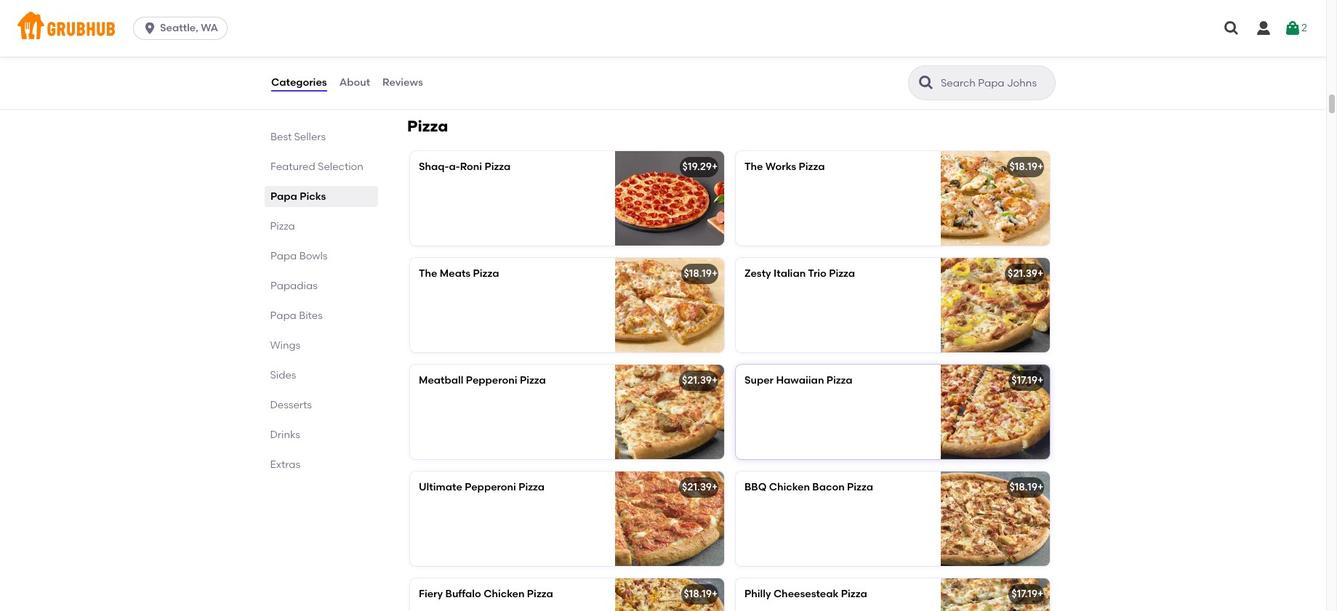 Task type: vqa. For each thing, say whether or not it's contained in the screenshot.
the $18.19 + associated with The Meats Pizza
yes



Task type: locate. For each thing, give the bounding box(es) containing it.
0 vertical spatial the
[[745, 161, 763, 173]]

sellers
[[294, 131, 326, 143]]

3 papa from the top
[[271, 310, 297, 322]]

2 $17.19 + from the top
[[1012, 589, 1044, 601]]

0 horizontal spatial chicken
[[484, 589, 525, 601]]

+ for bbq chicken bacon pizza
[[1038, 482, 1044, 494]]

1 horizontal spatial the
[[745, 161, 763, 173]]

papa left bites
[[271, 310, 297, 322]]

0 horizontal spatial svg image
[[143, 21, 157, 36]]

zesty italian trio pizza image
[[941, 258, 1050, 353]]

roni
[[460, 161, 482, 173]]

zesty
[[745, 268, 771, 280]]

0 horizontal spatial the
[[419, 268, 437, 280]]

ultimate pepperoni pizza image
[[615, 472, 724, 567]]

papa for papa bowls
[[271, 250, 297, 263]]

categories button
[[271, 57, 328, 109]]

shaq-a-roni pizza
[[419, 161, 511, 173]]

1 horizontal spatial chicken
[[769, 482, 810, 494]]

1 vertical spatial $17.19
[[1012, 589, 1038, 601]]

2
[[1302, 22, 1308, 34]]

2 vertical spatial $21.39 +
[[682, 482, 718, 494]]

0 vertical spatial pepperoni
[[466, 375, 517, 387]]

1 vertical spatial chicken
[[484, 589, 525, 601]]

+ for super hawaiian pizza
[[1038, 375, 1044, 387]]

1 vertical spatial the
[[419, 268, 437, 280]]

seattle, wa
[[160, 22, 218, 34]]

fiery
[[419, 589, 443, 601]]

bbq
[[745, 482, 767, 494]]

desserts
[[271, 399, 312, 412]]

ultimate pepperoni pizza
[[419, 482, 545, 494]]

1 vertical spatial papa
[[271, 250, 297, 263]]

pepperoni
[[466, 375, 517, 387], [465, 482, 516, 494]]

1 vertical spatial $21.39 +
[[682, 375, 718, 387]]

pepperoni for meatball
[[466, 375, 517, 387]]

0 vertical spatial chicken
[[769, 482, 810, 494]]

featured
[[271, 161, 315, 173]]

$18.19 +
[[1010, 161, 1044, 173], [684, 268, 718, 280], [1010, 482, 1044, 494], [684, 589, 718, 601]]

the left meats
[[419, 268, 437, 280]]

a-
[[449, 161, 460, 173]]

pepperoni right meatball
[[466, 375, 517, 387]]

the
[[745, 161, 763, 173], [419, 268, 437, 280]]

$18.19 for the meats pizza
[[684, 268, 712, 280]]

$18.19 for bbq chicken bacon pizza
[[1010, 482, 1038, 494]]

$18.19 + for bbq chicken bacon pizza
[[1010, 482, 1044, 494]]

0 vertical spatial $21.39 +
[[1008, 268, 1044, 280]]

pepperoni right the ultimate on the bottom left of the page
[[465, 482, 516, 494]]

the for the meats pizza
[[419, 268, 437, 280]]

+
[[712, 161, 718, 173], [1038, 161, 1044, 173], [712, 268, 718, 280], [1038, 268, 1044, 280], [712, 375, 718, 387], [1038, 375, 1044, 387], [712, 482, 718, 494], [1038, 482, 1044, 494], [712, 589, 718, 601], [1038, 589, 1044, 601]]

the meats pizza
[[419, 268, 499, 280]]

2 vertical spatial papa
[[271, 310, 297, 322]]

philly cheesesteak pizza image
[[941, 579, 1050, 612]]

0 vertical spatial $17.19
[[1012, 375, 1038, 387]]

featured selection
[[271, 161, 364, 173]]

0 vertical spatial papa
[[271, 191, 297, 203]]

$17.19 + for philly cheesesteak pizza
[[1012, 589, 1044, 601]]

papadias
[[271, 280, 318, 292]]

super
[[745, 375, 774, 387]]

2 papa from the top
[[271, 250, 297, 263]]

2 $17.19 from the top
[[1012, 589, 1038, 601]]

1 papa from the top
[[271, 191, 297, 203]]

cheesesteak
[[774, 589, 839, 601]]

bites
[[299, 310, 323, 322]]

ultimate
[[419, 482, 462, 494]]

chicken right bbq
[[769, 482, 810, 494]]

$21.39 +
[[1008, 268, 1044, 280], [682, 375, 718, 387], [682, 482, 718, 494]]

shaq-a-roni pizza image
[[615, 151, 724, 246]]

1 $17.19 + from the top
[[1012, 375, 1044, 387]]

$17.19
[[1012, 375, 1038, 387], [1012, 589, 1038, 601]]

pepperoni for ultimate
[[465, 482, 516, 494]]

1 horizontal spatial svg image
[[1223, 20, 1241, 37]]

1 vertical spatial pepperoni
[[465, 482, 516, 494]]

pizza
[[407, 117, 448, 135], [485, 161, 511, 173], [799, 161, 825, 173], [271, 220, 295, 233], [473, 268, 499, 280], [829, 268, 855, 280], [520, 375, 546, 387], [827, 375, 853, 387], [519, 482, 545, 494], [847, 482, 873, 494], [527, 589, 553, 601], [841, 589, 867, 601]]

buffalo
[[445, 589, 481, 601]]

philly cheesesteak pizza
[[745, 589, 867, 601]]

papa
[[271, 191, 297, 203], [271, 250, 297, 263], [271, 310, 297, 322]]

chicken right buffalo
[[484, 589, 525, 601]]

chicken
[[769, 482, 810, 494], [484, 589, 525, 601]]

extras
[[271, 459, 301, 471]]

papa left picks at the top of the page
[[271, 191, 297, 203]]

$18.19 for the works pizza
[[1010, 161, 1038, 173]]

$21.39 for bbq chicken bacon pizza
[[682, 482, 712, 494]]

2 horizontal spatial svg image
[[1255, 20, 1273, 37]]

bacon
[[813, 482, 845, 494]]

best sellers
[[271, 131, 326, 143]]

super hawaiian pizza
[[745, 375, 853, 387]]

$21.39 + for bbq chicken bacon pizza
[[682, 482, 718, 494]]

selection
[[318, 161, 364, 173]]

$17.19 for philly cheesesteak pizza
[[1012, 589, 1038, 601]]

1 vertical spatial $17.19 +
[[1012, 589, 1044, 601]]

the works pizza image
[[941, 151, 1050, 246]]

papa picks
[[271, 191, 326, 203]]

$21.39
[[1008, 268, 1038, 280], [682, 375, 712, 387], [682, 482, 712, 494]]

$18.19
[[1010, 161, 1038, 173], [684, 268, 712, 280], [1010, 482, 1038, 494], [684, 589, 712, 601]]

picks
[[300, 191, 326, 203]]

$17.19 +
[[1012, 375, 1044, 387], [1012, 589, 1044, 601]]

2 vertical spatial $21.39
[[682, 482, 712, 494]]

1 vertical spatial $21.39
[[682, 375, 712, 387]]

papa left bowls
[[271, 250, 297, 263]]

svg image
[[1223, 20, 1241, 37], [1255, 20, 1273, 37], [143, 21, 157, 36]]

sides
[[271, 369, 297, 382]]

wings
[[271, 340, 301, 352]]

shaq-
[[419, 161, 449, 173]]

the left works on the right top
[[745, 161, 763, 173]]

1 $17.19 from the top
[[1012, 375, 1038, 387]]

works
[[766, 161, 796, 173]]

+ for ultimate pepperoni pizza
[[712, 482, 718, 494]]

0 vertical spatial $17.19 +
[[1012, 375, 1044, 387]]



Task type: describe. For each thing, give the bounding box(es) containing it.
about
[[339, 76, 370, 89]]

bbq chicken bacon pizza
[[745, 482, 873, 494]]

+ for shaq-a-roni pizza
[[712, 161, 718, 173]]

papa for papa bites
[[271, 310, 297, 322]]

italian
[[774, 268, 806, 280]]

meatball pepperoni pizza
[[419, 375, 546, 387]]

+ for meatball pepperoni pizza
[[712, 375, 718, 387]]

+ for zesty italian trio pizza
[[1038, 268, 1044, 280]]

$18.19 + for fiery buffalo chicken pizza
[[684, 589, 718, 601]]

$17.19 + for super hawaiian pizza
[[1012, 375, 1044, 387]]

about button
[[339, 57, 371, 109]]

categories
[[271, 76, 327, 89]]

meatball pepperoni pizza image
[[615, 365, 724, 460]]

search icon image
[[918, 74, 935, 92]]

0 vertical spatial $21.39
[[1008, 268, 1038, 280]]

super hawaiian pizza image
[[941, 365, 1050, 460]]

$21.39 + for super hawaiian pizza
[[682, 375, 718, 387]]

wa
[[201, 22, 218, 34]]

papa bowls
[[271, 250, 328, 263]]

zesty italian trio pizza
[[745, 268, 855, 280]]

+ for the meats pizza
[[712, 268, 718, 280]]

$18.19 for fiery buffalo chicken pizza
[[684, 589, 712, 601]]

bowls
[[299, 250, 328, 263]]

seattle,
[[160, 22, 198, 34]]

the meats pizza image
[[615, 258, 724, 353]]

svg image inside seattle, wa button
[[143, 21, 157, 36]]

reviews
[[383, 76, 423, 89]]

main navigation navigation
[[0, 0, 1327, 57]]

best
[[271, 131, 292, 143]]

$18.19 + for the meats pizza
[[684, 268, 718, 280]]

Search Papa Johns search field
[[940, 76, 1051, 90]]

$21.39 for super hawaiian pizza
[[682, 375, 712, 387]]

papa for papa picks
[[271, 191, 297, 203]]

bbq chicken bacon pizza image
[[941, 472, 1050, 567]]

$17.19 for super hawaiian pizza
[[1012, 375, 1038, 387]]

+ for philly cheesesteak pizza
[[1038, 589, 1044, 601]]

+ for fiery buffalo chicken pizza
[[712, 589, 718, 601]]

trio
[[808, 268, 827, 280]]

fiery buffalo chicken pizza
[[419, 589, 553, 601]]

create your own gluten-free crust image
[[615, 0, 724, 87]]

svg image
[[1284, 20, 1302, 37]]

2 button
[[1284, 15, 1308, 41]]

papa bites
[[271, 310, 323, 322]]

the for the works pizza
[[745, 161, 763, 173]]

reviews button
[[382, 57, 424, 109]]

$18.19 + for the works pizza
[[1010, 161, 1044, 173]]

drinks
[[271, 429, 301, 441]]

hawaiian
[[776, 375, 824, 387]]

philly
[[745, 589, 771, 601]]

$19.29
[[683, 161, 712, 173]]

meats
[[440, 268, 471, 280]]

fiery buffalo chicken pizza image
[[615, 579, 724, 612]]

epic stuffed crust pizza image
[[941, 0, 1050, 87]]

$19.29 +
[[683, 161, 718, 173]]

seattle, wa button
[[133, 17, 233, 40]]

the works pizza
[[745, 161, 825, 173]]

meatball
[[419, 375, 464, 387]]

+ for the works pizza
[[1038, 161, 1044, 173]]



